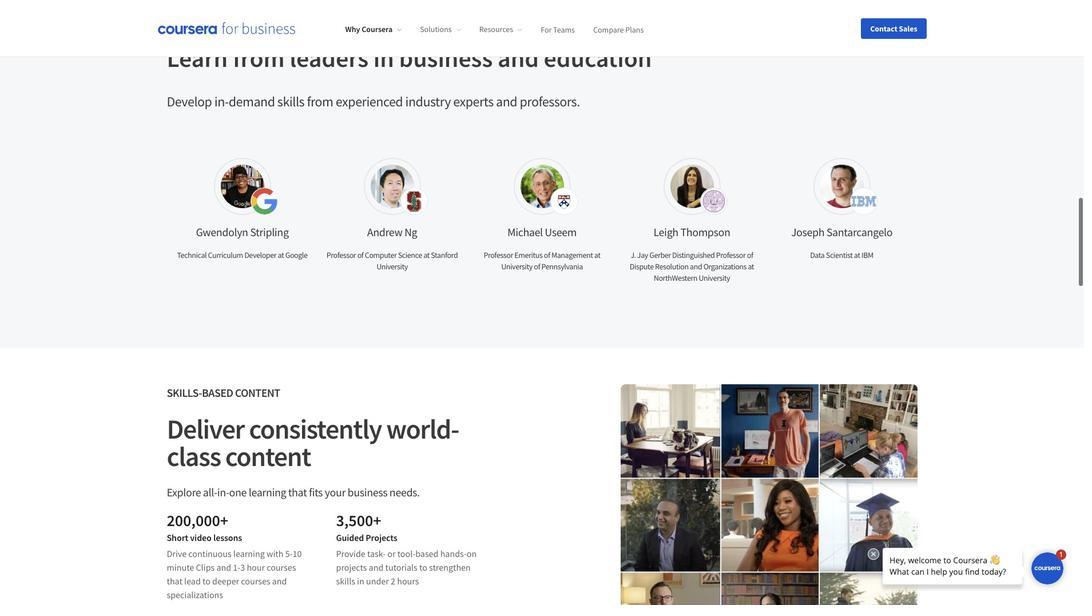 Task type: vqa. For each thing, say whether or not it's contained in the screenshot.
the top 'as-'
no



Task type: locate. For each thing, give the bounding box(es) containing it.
class
[[167, 440, 221, 474]]

at left 'ibm'
[[855, 250, 861, 261]]

at inside professor of computer science at stanford university
[[424, 250, 430, 261]]

ng
[[405, 225, 418, 239]]

plans
[[626, 24, 644, 34]]

why coursera link
[[346, 24, 402, 34]]

0 vertical spatial in
[[374, 42, 394, 74]]

curriculum
[[208, 250, 243, 261]]

data scientist at ibm
[[811, 250, 874, 261]]

0 vertical spatial in-
[[215, 93, 229, 111]]

10
[[293, 549, 302, 560]]

0 horizontal spatial to
[[203, 576, 211, 587]]

0 horizontal spatial professor
[[327, 250, 356, 261]]

skills right demand
[[278, 93, 305, 111]]

of
[[358, 250, 364, 261], [544, 250, 551, 261], [748, 250, 754, 261], [534, 262, 541, 272]]

ibm
[[862, 250, 874, 261]]

stanford
[[431, 250, 458, 261]]

1 horizontal spatial skills
[[336, 576, 356, 587]]

and left "1-"
[[217, 562, 231, 574]]

provide
[[336, 549, 366, 560]]

university
[[377, 262, 408, 272], [502, 262, 533, 272], [699, 273, 731, 283]]

j.
[[631, 250, 636, 261]]

joseph santarcangelo
[[792, 225, 893, 239]]

1 horizontal spatial to
[[420, 562, 428, 574]]

world-
[[387, 412, 459, 447]]

1 vertical spatial that
[[167, 576, 183, 587]]

skills
[[278, 93, 305, 111], [336, 576, 356, 587]]

in down projects
[[357, 576, 365, 587]]

1 vertical spatial learning
[[234, 549, 265, 560]]

of left computer
[[358, 250, 364, 261]]

of down emeritus
[[534, 262, 541, 272]]

1 vertical spatial to
[[203, 576, 211, 587]]

leigh
[[654, 225, 679, 239]]

in
[[374, 42, 394, 74], [357, 576, 365, 587]]

2 professor from the left
[[484, 250, 514, 261]]

expert instruction
[[167, 17, 252, 29]]

to down clips
[[203, 576, 211, 587]]

deliver
[[167, 412, 245, 447]]

0 horizontal spatial in
[[357, 576, 365, 587]]

and down the with
[[272, 576, 287, 587]]

jay
[[638, 250, 649, 261]]

technical
[[177, 250, 207, 261]]

andrew ng
[[367, 225, 418, 239]]

needs.
[[390, 486, 420, 500]]

that left fits
[[288, 486, 307, 500]]

1 vertical spatial skills
[[336, 576, 356, 587]]

developer
[[245, 250, 277, 261]]

from
[[233, 42, 285, 74], [307, 93, 334, 111]]

expert
[[167, 17, 196, 29]]

industry
[[406, 93, 451, 111]]

to inside 3,500+ guided projects provide task- or tool-based hands-on projects and tutorials to strengthen skills in under 2 hours
[[420, 562, 428, 574]]

1 horizontal spatial professor
[[484, 250, 514, 261]]

education
[[544, 42, 652, 74]]

0 vertical spatial courses
[[267, 562, 296, 574]]

leaders
[[290, 42, 369, 74]]

demand
[[229, 93, 275, 111]]

skills inside 3,500+ guided projects provide task- or tool-based hands-on projects and tutorials to strengthen skills in under 2 hours
[[336, 576, 356, 587]]

0 horizontal spatial business
[[348, 486, 388, 500]]

1 vertical spatial business
[[348, 486, 388, 500]]

that
[[288, 486, 307, 500], [167, 576, 183, 587]]

coursera for business image
[[158, 23, 295, 34]]

professor inside professor emeritus of management at university of pennsylvania
[[484, 250, 514, 261]]

professors.
[[520, 93, 580, 111]]

task-
[[368, 549, 386, 560]]

professor emeritus of management at university of pennsylvania
[[484, 250, 601, 272]]

1 vertical spatial in
[[357, 576, 365, 587]]

that down the minute
[[167, 576, 183, 587]]

at right management
[[595, 250, 601, 261]]

projects
[[366, 532, 398, 544]]

and
[[498, 42, 539, 74], [496, 93, 518, 111], [691, 262, 703, 272], [217, 562, 231, 574], [369, 562, 384, 574], [272, 576, 287, 587]]

to down based
[[420, 562, 428, 574]]

explore all-in-one learning that fits your business needs.
[[167, 486, 420, 500]]

university inside professor of computer science at stanford university
[[377, 262, 408, 272]]

2 horizontal spatial professor
[[717, 250, 746, 261]]

or
[[388, 549, 396, 560]]

and down distinguished
[[691, 262, 703, 272]]

1 horizontal spatial in
[[374, 42, 394, 74]]

leigh thompson
[[654, 225, 731, 239]]

strengthen
[[429, 562, 471, 574]]

coursera
[[362, 24, 393, 34]]

1 professor from the left
[[327, 250, 356, 261]]

and down task-
[[369, 562, 384, 574]]

business
[[399, 42, 493, 74], [348, 486, 388, 500]]

0 horizontal spatial from
[[233, 42, 285, 74]]

technical curriculum developer at google
[[177, 250, 308, 261]]

business up 3,500+ on the bottom
[[348, 486, 388, 500]]

learning right one at left
[[249, 486, 286, 500]]

minute
[[167, 562, 194, 574]]

and down resources link
[[498, 42, 539, 74]]

professor left emeritus
[[484, 250, 514, 261]]

in- right develop
[[215, 93, 229, 111]]

courses
[[267, 562, 296, 574], [241, 576, 271, 587]]

courses down hour
[[241, 576, 271, 587]]

of right distinguished
[[748, 250, 754, 261]]

specializations
[[167, 590, 223, 601]]

professor up organizations
[[717, 250, 746, 261]]

professor inside j. jay gerber distinguished professor of dispute resolution and organizations at northwestern university
[[717, 250, 746, 261]]

for teams link
[[541, 24, 575, 34]]

at right science
[[424, 250, 430, 261]]

learn
[[167, 42, 228, 74]]

in- up 200,000+ at the left bottom of the page
[[217, 486, 229, 500]]

michael
[[508, 225, 543, 239]]

consistently
[[249, 412, 382, 447]]

of right emeritus
[[544, 250, 551, 261]]

0 vertical spatial that
[[288, 486, 307, 500]]

1 vertical spatial in-
[[217, 486, 229, 500]]

university down computer
[[377, 262, 408, 272]]

tutorials
[[386, 562, 418, 574]]

3 professor from the left
[[717, 250, 746, 261]]

at inside j. jay gerber distinguished professor of dispute resolution and organizations at northwestern university
[[749, 262, 755, 272]]

university down organizations
[[699, 273, 731, 283]]

why
[[346, 24, 360, 34]]

courses down the with
[[267, 562, 296, 574]]

useem
[[545, 225, 577, 239]]

0 vertical spatial from
[[233, 42, 285, 74]]

5-
[[286, 549, 293, 560]]

0 vertical spatial business
[[399, 42, 493, 74]]

contact sales button
[[862, 18, 927, 39]]

professor inside professor of computer science at stanford university
[[327, 250, 356, 261]]

resources link
[[480, 24, 523, 34]]

professor for andrew ng
[[327, 250, 356, 261]]

and inside 3,500+ guided projects provide task- or tool-based hands-on projects and tutorials to strengthen skills in under 2 hours
[[369, 562, 384, 574]]

professor left computer
[[327, 250, 356, 261]]

to inside 200,000+ short video lessons drive continuous learning with 5-10 minute clips and 1-3 hour courses that lead to deeper courses and specializations
[[203, 576, 211, 587]]

200,000+ short video lessons drive continuous learning with 5-10 minute clips and 1-3 hour courses that lead to deeper courses and specializations
[[167, 511, 302, 601]]

business down solutions 'link'
[[399, 42, 493, 74]]

solutions
[[420, 24, 452, 34]]

joseph
[[792, 225, 825, 239]]

contact sales
[[871, 23, 918, 33]]

for teams
[[541, 24, 575, 34]]

that inside 200,000+ short video lessons drive continuous learning with 5-10 minute clips and 1-3 hour courses that lead to deeper courses and specializations
[[167, 576, 183, 587]]

learn from leaders in business and education
[[167, 42, 652, 74]]

from down coursera for business image
[[233, 42, 285, 74]]

1 vertical spatial courses
[[241, 576, 271, 587]]

skills down projects
[[336, 576, 356, 587]]

from down leaders
[[307, 93, 334, 111]]

1 horizontal spatial university
[[502, 262, 533, 272]]

university down emeritus
[[502, 262, 533, 272]]

in inside 3,500+ guided projects provide task- or tool-based hands-on projects and tutorials to strengthen skills in under 2 hours
[[357, 576, 365, 587]]

1 horizontal spatial that
[[288, 486, 307, 500]]

0 horizontal spatial that
[[167, 576, 183, 587]]

0 horizontal spatial university
[[377, 262, 408, 272]]

learning up 3
[[234, 549, 265, 560]]

hands-
[[441, 549, 467, 560]]

0 horizontal spatial skills
[[278, 93, 305, 111]]

for
[[541, 24, 552, 34]]

0 vertical spatial to
[[420, 562, 428, 574]]

based
[[416, 549, 439, 560]]

michael useem
[[508, 225, 577, 239]]

1 horizontal spatial from
[[307, 93, 334, 111]]

in down coursera
[[374, 42, 394, 74]]

one
[[229, 486, 247, 500]]

university inside professor emeritus of management at university of pennsylvania
[[502, 262, 533, 272]]

at right organizations
[[749, 262, 755, 272]]

2 horizontal spatial university
[[699, 273, 731, 283]]

fits
[[309, 486, 323, 500]]

skills-
[[167, 386, 202, 400]]



Task type: describe. For each thing, give the bounding box(es) containing it.
professor of computer science at stanford university
[[327, 250, 458, 272]]

stripling
[[250, 225, 289, 239]]

university inside j. jay gerber distinguished professor of dispute resolution and organizations at northwestern university
[[699, 273, 731, 283]]

northwestern
[[654, 273, 698, 283]]

contact
[[871, 23, 898, 33]]

instruction
[[198, 17, 252, 29]]

0 vertical spatial skills
[[278, 93, 305, 111]]

compare plans link
[[594, 24, 644, 34]]

based
[[202, 386, 233, 400]]

skills-based content
[[167, 386, 280, 400]]

deliver consistently world- class content
[[167, 412, 459, 474]]

and inside j. jay gerber distinguished professor of dispute resolution and organizations at northwestern university
[[691, 262, 703, 272]]

of inside j. jay gerber distinguished professor of dispute resolution and organizations at northwestern university
[[748, 250, 754, 261]]

compare plans
[[594, 24, 644, 34]]

j. jay gerber distinguished professor of dispute resolution and organizations at northwestern university
[[630, 250, 755, 283]]

200,000+
[[167, 511, 228, 531]]

with
[[267, 549, 284, 560]]

short
[[167, 532, 188, 544]]

on
[[467, 549, 477, 560]]

hour
[[247, 562, 265, 574]]

experts
[[454, 93, 494, 111]]

of inside professor of computer science at stanford university
[[358, 250, 364, 261]]

professor for michael useem
[[484, 250, 514, 261]]

content
[[235, 386, 280, 400]]

science
[[398, 250, 422, 261]]

1 vertical spatial from
[[307, 93, 334, 111]]

scientist
[[827, 250, 853, 261]]

lessons
[[214, 532, 242, 544]]

drive
[[167, 549, 187, 560]]

content
[[225, 440, 311, 474]]

tool-
[[398, 549, 416, 560]]

continuous
[[189, 549, 232, 560]]

organizations
[[704, 262, 747, 272]]

data
[[811, 250, 825, 261]]

experienced
[[336, 93, 403, 111]]

3,500+ guided projects provide task- or tool-based hands-on projects and tutorials to strengthen skills in under 2 hours
[[336, 511, 477, 587]]

emeritus
[[515, 250, 543, 261]]

at inside professor emeritus of management at university of pennsylvania
[[595, 250, 601, 261]]

2
[[391, 576, 396, 587]]

learning inside 200,000+ short video lessons drive continuous learning with 5-10 minute clips and 1-3 hour courses that lead to deeper courses and specializations
[[234, 549, 265, 560]]

thompson
[[681, 225, 731, 239]]

at left google
[[278, 250, 284, 261]]

lead
[[184, 576, 201, 587]]

distinguished
[[673, 250, 715, 261]]

video
[[190, 532, 212, 544]]

pennsylvania
[[542, 262, 583, 272]]

why coursera
[[346, 24, 393, 34]]

andrew
[[367, 225, 403, 239]]

explore
[[167, 486, 201, 500]]

develop
[[167, 93, 212, 111]]

management
[[552, 250, 593, 261]]

guided
[[336, 532, 364, 544]]

compare
[[594, 24, 624, 34]]

under
[[366, 576, 389, 587]]

all-
[[203, 486, 217, 500]]

santarcangelo
[[827, 225, 893, 239]]

develop in-demand skills from experienced industry experts and professors.
[[167, 93, 580, 111]]

teams
[[554, 24, 575, 34]]

clips
[[196, 562, 215, 574]]

1 horizontal spatial business
[[399, 42, 493, 74]]

3,500+
[[336, 511, 382, 531]]

computer
[[365, 250, 397, 261]]

gerber
[[650, 250, 671, 261]]

deeper
[[212, 576, 239, 587]]

sales
[[900, 23, 918, 33]]

and right experts
[[496, 93, 518, 111]]

gwendolyn
[[196, 225, 248, 239]]

3
[[241, 562, 245, 574]]

solutions link
[[420, 24, 461, 34]]

google
[[286, 250, 308, 261]]

hours
[[397, 576, 419, 587]]

0 vertical spatial learning
[[249, 486, 286, 500]]

resources
[[480, 24, 514, 34]]



